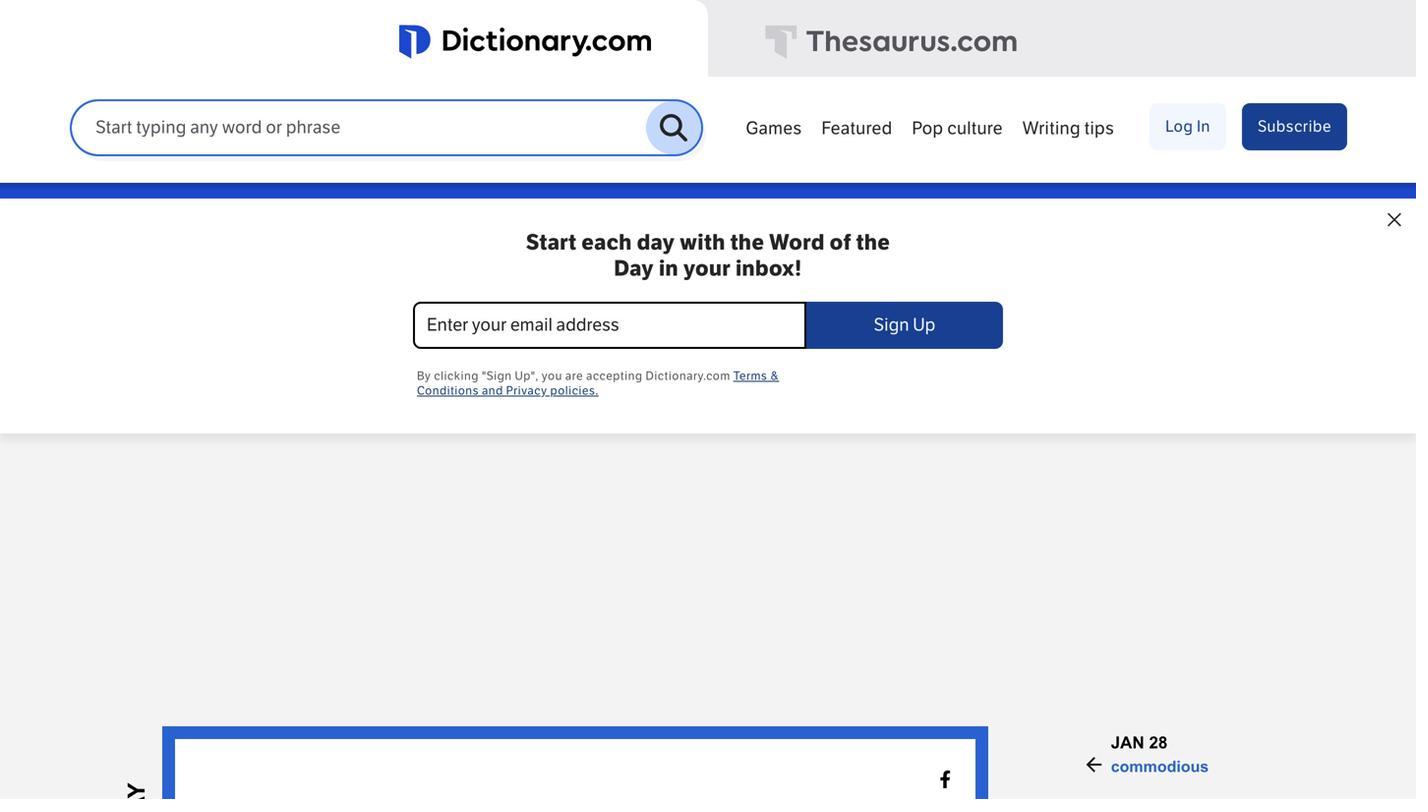 Task type: locate. For each thing, give the bounding box(es) containing it.
writing
[[1023, 118, 1081, 139]]

featured link
[[812, 108, 903, 146]]

by clicking "sign up", you are accepting dictionary.com
[[417, 369, 734, 383]]

are
[[566, 369, 584, 383]]

clicking
[[434, 369, 479, 383]]

terms & conditions and privacy policies.
[[417, 369, 780, 398]]

accepting
[[586, 369, 643, 383]]

jan 28 commodious
[[1112, 734, 1210, 776]]

commodious
[[1112, 758, 1210, 776]]

jan
[[1112, 734, 1145, 753]]

28
[[1150, 734, 1168, 753]]

dictionary.com
[[646, 369, 731, 383]]

writing tips link
[[1013, 108, 1125, 146]]

day
[[637, 230, 675, 256]]

the right of
[[856, 230, 891, 256]]

None submit
[[807, 302, 1004, 349]]

word
[[770, 230, 825, 256]]

your
[[684, 256, 731, 282]]

0 horizontal spatial the
[[731, 230, 765, 256]]

privacy
[[506, 384, 548, 398]]

you
[[542, 369, 563, 383]]

subscribe
[[1258, 117, 1332, 136]]

&
[[771, 369, 780, 383]]

each
[[582, 230, 632, 256]]

Enter your email address email field
[[413, 302, 807, 349]]

pop culture link
[[903, 108, 1013, 146]]

day
[[614, 256, 654, 282]]

1 the from the left
[[731, 230, 765, 256]]

the
[[731, 230, 765, 256], [856, 230, 891, 256]]

tips
[[1085, 118, 1115, 139]]

culture
[[948, 118, 1003, 139]]

the right with
[[731, 230, 765, 256]]

by
[[417, 369, 431, 383]]

✕ button
[[1374, 199, 1417, 242]]

terms & conditions and privacy policies. link
[[417, 369, 780, 398]]

conditions
[[417, 384, 479, 398]]

1 horizontal spatial the
[[856, 230, 891, 256]]



Task type: describe. For each thing, give the bounding box(es) containing it.
✕
[[1388, 209, 1403, 232]]

with
[[680, 230, 726, 256]]

writing tips
[[1023, 118, 1115, 139]]

Start typing any word or phrase text field
[[72, 116, 647, 139]]

switch site tab list
[[0, 0, 1417, 79]]

featured
[[822, 118, 893, 139]]

policies.
[[551, 384, 599, 398]]

of
[[830, 230, 852, 256]]

games
[[746, 118, 802, 139]]

start each day with the word of the day in your inbox!
[[526, 230, 891, 282]]

log in button
[[1150, 103, 1227, 151]]

start
[[526, 230, 577, 256]]

pages menu element
[[736, 100, 1348, 183]]

pop
[[913, 118, 944, 139]]

log
[[1166, 117, 1194, 136]]

subscribe button
[[1243, 103, 1348, 151]]

up",
[[515, 369, 539, 383]]

log in
[[1166, 117, 1211, 136]]

inbox!
[[736, 256, 803, 282]]

2 the from the left
[[856, 230, 891, 256]]

in
[[659, 256, 679, 282]]

pop culture
[[913, 118, 1003, 139]]

"sign
[[482, 369, 512, 383]]

terms
[[734, 369, 768, 383]]

games link
[[736, 108, 812, 146]]

and
[[482, 384, 504, 398]]

in
[[1197, 117, 1211, 136]]



Task type: vqa. For each thing, say whether or not it's contained in the screenshot.
Advertisement element
no



